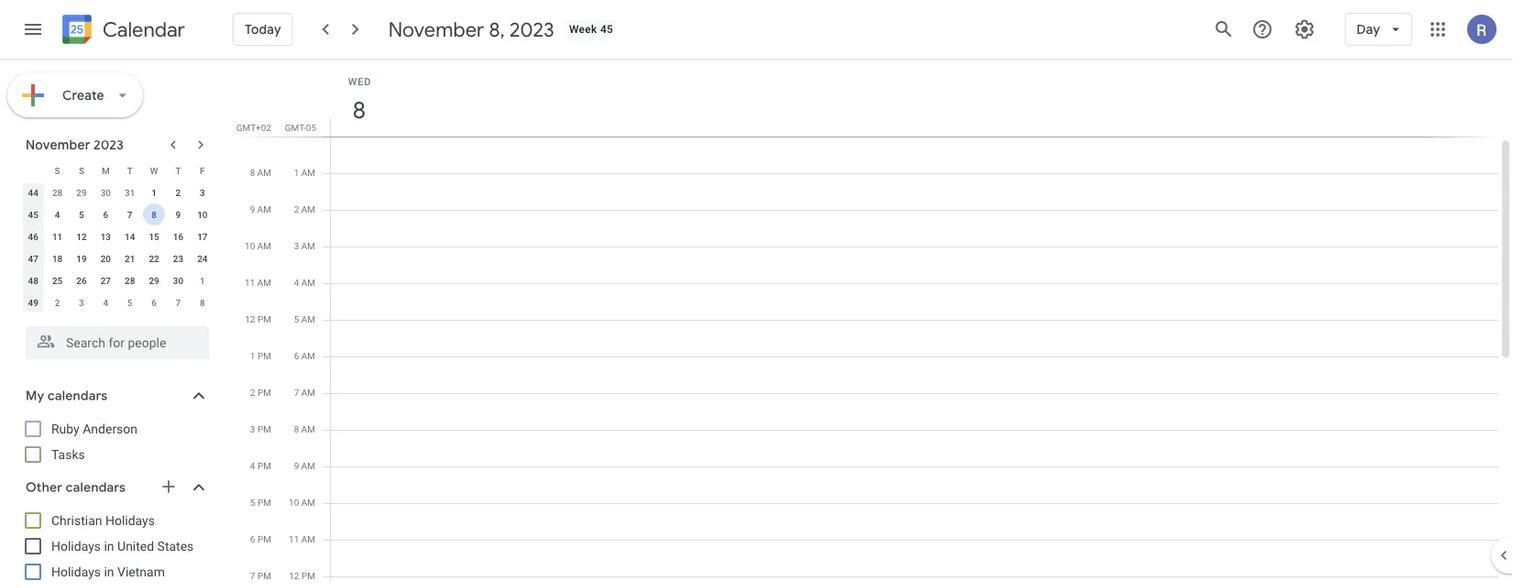 Task type: vqa. For each thing, say whether or not it's contained in the screenshot.


Task type: describe. For each thing, give the bounding box(es) containing it.
10 element
[[191, 204, 213, 226]]

row containing 49
[[21, 292, 215, 314]]

calendar
[[103, 17, 185, 43]]

pm for 6 pm
[[258, 534, 271, 545]]

am down 4 am
[[301, 314, 315, 325]]

0 horizontal spatial 10 am
[[245, 241, 271, 252]]

create button
[[7, 73, 143, 117]]

gmt-
[[285, 122, 306, 133]]

12 for 12
[[76, 231, 87, 242]]

8 grid
[[235, 60, 1514, 581]]

46
[[28, 231, 38, 242]]

my calendars
[[26, 388, 108, 404]]

am right "6 pm" at the bottom
[[301, 534, 315, 545]]

christian
[[51, 513, 102, 528]]

19 element
[[71, 248, 93, 270]]

8 column header
[[330, 60, 1499, 137]]

gmt+02
[[236, 122, 271, 133]]

today button
[[233, 7, 293, 51]]

15
[[149, 231, 159, 242]]

am left 3 am
[[257, 241, 271, 252]]

december 7 element
[[167, 292, 189, 314]]

24
[[197, 253, 208, 264]]

december 3 element
[[71, 292, 93, 314]]

row containing s
[[21, 160, 215, 182]]

3 for december 3 element
[[79, 297, 84, 308]]

ruby
[[51, 421, 80, 436]]

pm for 1 pm
[[258, 351, 271, 362]]

3 for 3 pm
[[250, 424, 255, 435]]

united
[[117, 539, 154, 554]]

17 element
[[191, 226, 213, 248]]

48
[[28, 275, 38, 286]]

am down 3 am
[[301, 277, 315, 288]]

anderson
[[83, 421, 138, 436]]

f
[[200, 165, 205, 176]]

calendar element
[[59, 11, 185, 51]]

5 for 5 am
[[294, 314, 299, 325]]

pm for 2 pm
[[258, 387, 271, 398]]

calendar heading
[[99, 17, 185, 43]]

6 am
[[294, 351, 315, 362]]

20 element
[[95, 248, 117, 270]]

am right 4 pm
[[301, 461, 315, 472]]

29 for 29 'element'
[[149, 275, 159, 286]]

11 inside row group
[[52, 231, 63, 242]]

1 vertical spatial 10
[[245, 241, 255, 252]]

0 horizontal spatial 9 am
[[250, 204, 271, 215]]

main drawer image
[[22, 18, 44, 40]]

1 horizontal spatial 9 am
[[294, 461, 315, 472]]

12 for 12 pm
[[245, 314, 255, 325]]

december 2 element
[[46, 292, 68, 314]]

row inside 8 grid
[[323, 136, 1499, 581]]

other calendars
[[26, 480, 126, 496]]

w
[[150, 165, 158, 176]]

4 am
[[294, 277, 315, 288]]

17
[[197, 231, 208, 242]]

0 vertical spatial 11 am
[[245, 277, 271, 288]]

pm for 4 pm
[[258, 461, 271, 472]]

30 for october 30 element
[[101, 187, 111, 198]]

1 horizontal spatial 11
[[245, 277, 255, 288]]

8 inside cell
[[152, 209, 157, 220]]

3 for 3 am
[[294, 241, 299, 252]]

2 pm
[[250, 387, 271, 398]]

pm for 12 pm
[[258, 314, 271, 325]]

october 30 element
[[95, 182, 117, 204]]

6 for 6 am
[[294, 351, 299, 362]]

holidays for united
[[51, 539, 101, 554]]

23 element
[[167, 248, 189, 270]]

0 horizontal spatial 2023
[[94, 137, 124, 153]]

6 for "december 6" element
[[152, 297, 157, 308]]

3 pm
[[250, 424, 271, 435]]

Search for people text field
[[37, 326, 198, 359]]

22 element
[[143, 248, 165, 270]]

27
[[101, 275, 111, 286]]

1 for 1 pm
[[250, 351, 255, 362]]

tasks
[[51, 447, 85, 462]]

2 for 2 am
[[294, 204, 299, 215]]

5 pm
[[250, 497, 271, 508]]

am up '2 am' at the top of page
[[301, 167, 315, 178]]

8 inside wed 8
[[352, 95, 365, 125]]

3 am
[[294, 241, 315, 252]]

am down 6 am
[[301, 387, 315, 398]]

6 pm
[[250, 534, 271, 545]]

1 horizontal spatial 9
[[250, 204, 255, 215]]

4 for "december 4" element
[[103, 297, 108, 308]]

wed
[[348, 76, 372, 87]]

18 element
[[46, 248, 68, 270]]

1 am
[[294, 167, 315, 178]]

am left 1 am
[[257, 167, 271, 178]]

1 pm
[[250, 351, 271, 362]]

21
[[125, 253, 135, 264]]

2 s from the left
[[79, 165, 84, 176]]

2 horizontal spatial 9
[[294, 461, 299, 472]]

gmt-05
[[285, 122, 316, 133]]

14
[[125, 231, 135, 242]]

december 4 element
[[95, 292, 117, 314]]

2 for 2 pm
[[250, 387, 255, 398]]

25 element
[[46, 270, 68, 292]]

vietnam
[[117, 564, 165, 580]]

row containing 44
[[21, 182, 215, 204]]

0 horizontal spatial 8 am
[[250, 167, 271, 178]]

am right '5 pm'
[[301, 497, 315, 508]]

49
[[28, 297, 38, 308]]

30 for 30 'element'
[[173, 275, 184, 286]]

20
[[101, 253, 111, 264]]

4 for 4 am
[[294, 277, 299, 288]]

6 down october 30 element
[[103, 209, 108, 220]]

5 am
[[294, 314, 315, 325]]

pm for 3 pm
[[258, 424, 271, 435]]

m
[[102, 165, 110, 176]]

4 down october 28 "element"
[[55, 209, 60, 220]]

am down 7 am
[[301, 424, 315, 435]]

am up 12 pm
[[257, 277, 271, 288]]



Task type: locate. For each thing, give the bounding box(es) containing it.
30
[[101, 187, 111, 198], [173, 275, 184, 286]]

0 vertical spatial 45
[[601, 23, 614, 36]]

pm down '5 pm'
[[258, 534, 271, 545]]

settings menu image
[[1294, 18, 1316, 40]]

1 horizontal spatial 12
[[245, 314, 255, 325]]

3
[[200, 187, 205, 198], [294, 241, 299, 252], [79, 297, 84, 308], [250, 424, 255, 435]]

t
[[127, 165, 133, 176], [176, 165, 181, 176]]

0 horizontal spatial 11 am
[[245, 277, 271, 288]]

4
[[55, 209, 60, 220], [294, 277, 299, 288], [103, 297, 108, 308], [250, 461, 255, 472]]

december 8 element
[[191, 292, 213, 314]]

1 horizontal spatial t
[[176, 165, 181, 176]]

0 vertical spatial 7
[[127, 209, 133, 220]]

2 vertical spatial holidays
[[51, 564, 101, 580]]

0 horizontal spatial 28
[[52, 187, 63, 198]]

10
[[197, 209, 208, 220], [245, 241, 255, 252], [289, 497, 299, 508]]

t up the 31
[[127, 165, 133, 176]]

1 vertical spatial 11
[[245, 277, 255, 288]]

november for november 2023
[[26, 137, 90, 153]]

t right w
[[176, 165, 181, 176]]

2 horizontal spatial 11
[[289, 534, 299, 545]]

05
[[306, 122, 316, 133]]

26
[[76, 275, 87, 286]]

0 vertical spatial 10
[[197, 209, 208, 220]]

pm for 5 pm
[[258, 497, 271, 508]]

0 vertical spatial calendars
[[48, 388, 108, 404]]

0 vertical spatial 11
[[52, 231, 63, 242]]

0 horizontal spatial 7
[[127, 209, 133, 220]]

3 down '2 am' at the top of page
[[294, 241, 299, 252]]

1 vertical spatial 30
[[173, 275, 184, 286]]

row group containing 44
[[21, 182, 215, 314]]

45
[[601, 23, 614, 36], [28, 209, 38, 220]]

4 for 4 pm
[[250, 461, 255, 472]]

1 horizontal spatial 28
[[125, 275, 135, 286]]

9 am right 4 pm
[[294, 461, 315, 472]]

am up 3 am
[[301, 204, 315, 215]]

10 am right '5 pm'
[[289, 497, 315, 508]]

1 in from the top
[[104, 539, 114, 554]]

november left 8,
[[389, 17, 485, 42]]

2 down 25 element
[[55, 297, 60, 308]]

28
[[52, 187, 63, 198], [125, 275, 135, 286]]

11 up 18
[[52, 231, 63, 242]]

0 horizontal spatial 9
[[176, 209, 181, 220]]

0 vertical spatial 28
[[52, 187, 63, 198]]

6 pm from the top
[[258, 497, 271, 508]]

10 right '5 pm'
[[289, 497, 299, 508]]

calendars for other calendars
[[66, 480, 126, 496]]

2023 up the m
[[94, 137, 124, 153]]

2 vertical spatial 11
[[289, 534, 299, 545]]

row containing 46
[[21, 226, 215, 248]]

in for vietnam
[[104, 564, 114, 580]]

holidays for vietnam
[[51, 564, 101, 580]]

2 vertical spatial 10
[[289, 497, 299, 508]]

pm up 4 pm
[[258, 424, 271, 435]]

1 horizontal spatial s
[[79, 165, 84, 176]]

3 pm from the top
[[258, 387, 271, 398]]

28 down '21'
[[125, 275, 135, 286]]

1 horizontal spatial 8 am
[[294, 424, 315, 435]]

5 for december 5 element
[[127, 297, 133, 308]]

47
[[28, 253, 38, 264]]

create
[[62, 87, 104, 104]]

2 horizontal spatial 10
[[289, 497, 299, 508]]

2 pm from the top
[[258, 351, 271, 362]]

2 for december 2 element
[[55, 297, 60, 308]]

13 element
[[95, 226, 117, 248]]

10 am left 3 am
[[245, 241, 271, 252]]

5
[[79, 209, 84, 220], [127, 297, 133, 308], [294, 314, 299, 325], [250, 497, 255, 508]]

1 for 1 am
[[294, 167, 299, 178]]

in
[[104, 539, 114, 554], [104, 564, 114, 580]]

45 right week
[[601, 23, 614, 36]]

30 inside 'element'
[[173, 275, 184, 286]]

28 inside 'element'
[[125, 275, 135, 286]]

6 down 29 'element'
[[152, 297, 157, 308]]

0 vertical spatial november
[[389, 17, 485, 42]]

1 vertical spatial 45
[[28, 209, 38, 220]]

7 right 2 pm
[[294, 387, 299, 398]]

9 am
[[250, 204, 271, 215], [294, 461, 315, 472]]

12 pm
[[245, 314, 271, 325]]

10 inside "10" 'element'
[[197, 209, 208, 220]]

my calendars button
[[4, 381, 227, 411]]

11
[[52, 231, 63, 242], [245, 277, 255, 288], [289, 534, 299, 545]]

pm up '5 pm'
[[258, 461, 271, 472]]

4 down 27 element
[[103, 297, 108, 308]]

10 am
[[245, 241, 271, 252], [289, 497, 315, 508]]

holidays in vietnam
[[51, 564, 165, 580]]

wednesday, november 8 element
[[338, 89, 381, 131]]

2 t from the left
[[176, 165, 181, 176]]

1 s from the left
[[55, 165, 60, 176]]

25
[[52, 275, 63, 286]]

other calendars button
[[4, 473, 227, 503]]

1 horizontal spatial 11 am
[[289, 534, 315, 545]]

7
[[127, 209, 133, 220], [176, 297, 181, 308], [294, 387, 299, 398]]

1 horizontal spatial 10 am
[[289, 497, 315, 508]]

ruby anderson
[[51, 421, 138, 436]]

0 vertical spatial 2023
[[510, 17, 555, 42]]

2 up 16 element
[[176, 187, 181, 198]]

22
[[149, 253, 159, 264]]

in down holidays in united states
[[104, 564, 114, 580]]

8 down the gmt+02
[[250, 167, 255, 178]]

1 pm from the top
[[258, 314, 271, 325]]

4 up '5 pm'
[[250, 461, 255, 472]]

5 up "6 pm" at the bottom
[[250, 497, 255, 508]]

4 pm from the top
[[258, 424, 271, 435]]

10 right the 17 element on the top
[[245, 241, 255, 252]]

9
[[250, 204, 255, 215], [176, 209, 181, 220], [294, 461, 299, 472]]

10 up 17
[[197, 209, 208, 220]]

row
[[323, 136, 1499, 581], [21, 160, 215, 182], [21, 182, 215, 204], [21, 204, 215, 226], [21, 226, 215, 248], [21, 248, 215, 270], [21, 270, 215, 292], [21, 292, 215, 314]]

row containing 47
[[21, 248, 215, 270]]

29 right october 28 "element"
[[76, 187, 87, 198]]

4 down 3 am
[[294, 277, 299, 288]]

november 8, 2023
[[389, 17, 555, 42]]

45 inside row group
[[28, 209, 38, 220]]

28 element
[[119, 270, 141, 292]]

1 vertical spatial 28
[[125, 275, 135, 286]]

27 element
[[95, 270, 117, 292]]

1 down 12 pm
[[250, 351, 255, 362]]

6 right 1 pm
[[294, 351, 299, 362]]

0 vertical spatial in
[[104, 539, 114, 554]]

0 horizontal spatial t
[[127, 165, 133, 176]]

21 element
[[119, 248, 141, 270]]

am left '2 am' at the top of page
[[257, 204, 271, 215]]

am
[[257, 167, 271, 178], [301, 167, 315, 178], [257, 204, 271, 215], [301, 204, 315, 215], [257, 241, 271, 252], [301, 241, 315, 252], [257, 277, 271, 288], [301, 277, 315, 288], [301, 314, 315, 325], [301, 351, 315, 362], [301, 387, 315, 398], [301, 424, 315, 435], [301, 461, 315, 472], [301, 497, 315, 508], [301, 534, 315, 545]]

0 vertical spatial 10 am
[[245, 241, 271, 252]]

1 horizontal spatial 7
[[176, 297, 181, 308]]

wed 8
[[348, 76, 372, 125]]

15 element
[[143, 226, 165, 248]]

5 for 5 pm
[[250, 497, 255, 508]]

1 horizontal spatial 10
[[245, 241, 255, 252]]

30 element
[[167, 270, 189, 292]]

29
[[76, 187, 87, 198], [149, 275, 159, 286]]

3 up 4 pm
[[250, 424, 255, 435]]

3 down the f
[[200, 187, 205, 198]]

holidays
[[105, 513, 155, 528], [51, 539, 101, 554], [51, 564, 101, 580]]

12 element
[[71, 226, 93, 248]]

1 vertical spatial 11 am
[[289, 534, 315, 545]]

1 horizontal spatial 2023
[[510, 17, 555, 42]]

s up october 28 "element"
[[55, 165, 60, 176]]

s up october 29 element
[[79, 165, 84, 176]]

11 element
[[46, 226, 68, 248]]

44
[[28, 187, 38, 198]]

am down 5 am at the left of the page
[[301, 351, 315, 362]]

18
[[52, 253, 63, 264]]

1 horizontal spatial 30
[[173, 275, 184, 286]]

30 down 23
[[173, 275, 184, 286]]

1 vertical spatial calendars
[[66, 480, 126, 496]]

0 horizontal spatial s
[[55, 165, 60, 176]]

11 am up 12 pm
[[245, 277, 271, 288]]

29 for october 29 element
[[76, 187, 87, 198]]

2 vertical spatial 7
[[294, 387, 299, 398]]

in up holidays in vietnam
[[104, 539, 114, 554]]

12 inside row
[[76, 231, 87, 242]]

october 31 element
[[119, 182, 141, 204]]

0 vertical spatial 29
[[76, 187, 87, 198]]

calendars up 'ruby'
[[48, 388, 108, 404]]

october 29 element
[[71, 182, 93, 204]]

other
[[26, 480, 62, 496]]

2 up 3 pm
[[250, 387, 255, 398]]

29 down 22
[[149, 275, 159, 286]]

pm up 2 pm
[[258, 351, 271, 362]]

26 element
[[71, 270, 93, 292]]

28 for 28 'element'
[[125, 275, 135, 286]]

cell inside 8 grid
[[331, 136, 1499, 581]]

7 up 14 element
[[127, 209, 133, 220]]

0 horizontal spatial 10
[[197, 209, 208, 220]]

2
[[176, 187, 181, 198], [294, 204, 299, 215], [55, 297, 60, 308], [250, 387, 255, 398]]

2 horizontal spatial 7
[[294, 387, 299, 398]]

8 right 3 pm
[[294, 424, 299, 435]]

4 pm
[[250, 461, 271, 472]]

7 am
[[294, 387, 315, 398]]

1 vertical spatial november
[[26, 137, 90, 153]]

1 vertical spatial in
[[104, 564, 114, 580]]

6 for 6 pm
[[250, 534, 255, 545]]

29 element
[[143, 270, 165, 292]]

1 t from the left
[[127, 165, 133, 176]]

9 up 16 element
[[176, 209, 181, 220]]

am down '2 am' at the top of page
[[301, 241, 315, 252]]

23
[[173, 253, 184, 264]]

9 am left '2 am' at the top of page
[[250, 204, 271, 215]]

november up october 28 "element"
[[26, 137, 90, 153]]

today
[[245, 21, 281, 38]]

5 down 4 am
[[294, 314, 299, 325]]

states
[[157, 539, 194, 554]]

30 down the m
[[101, 187, 111, 198]]

7 pm from the top
[[258, 534, 271, 545]]

11 am right "6 pm" at the bottom
[[289, 534, 315, 545]]

row containing 48
[[21, 270, 215, 292]]

1 vertical spatial 29
[[149, 275, 159, 286]]

5 up 12 element
[[79, 209, 84, 220]]

None search field
[[0, 319, 227, 359]]

october 28 element
[[46, 182, 68, 204]]

0 horizontal spatial 45
[[28, 209, 38, 220]]

2023
[[510, 17, 555, 42], [94, 137, 124, 153]]

week 45
[[569, 23, 614, 36]]

5 pm from the top
[[258, 461, 271, 472]]

45 up the 46
[[28, 209, 38, 220]]

7 down 30 'element'
[[176, 297, 181, 308]]

28 inside "element"
[[52, 187, 63, 198]]

8 cell
[[142, 204, 166, 226]]

9 inside row group
[[176, 209, 181, 220]]

1 up '2 am' at the top of page
[[294, 167, 299, 178]]

12
[[76, 231, 87, 242], [245, 314, 255, 325]]

29 inside 29 'element'
[[149, 275, 159, 286]]

november 2023 grid
[[17, 160, 215, 314]]

december 5 element
[[119, 292, 141, 314]]

2023 right 8,
[[510, 17, 555, 42]]

1 horizontal spatial 45
[[601, 23, 614, 36]]

5 down 28 'element'
[[127, 297, 133, 308]]

pm
[[258, 314, 271, 325], [258, 351, 271, 362], [258, 387, 271, 398], [258, 424, 271, 435], [258, 461, 271, 472], [258, 497, 271, 508], [258, 534, 271, 545]]

11 right "6 pm" at the bottom
[[289, 534, 299, 545]]

0 vertical spatial 9 am
[[250, 204, 271, 215]]

pm up 1 pm
[[258, 314, 271, 325]]

my
[[26, 388, 44, 404]]

11 up 12 pm
[[245, 277, 255, 288]]

0 horizontal spatial 30
[[101, 187, 111, 198]]

16
[[173, 231, 184, 242]]

28 for october 28 "element"
[[52, 187, 63, 198]]

3 down "26" element at the left of page
[[79, 297, 84, 308]]

calendars up the christian holidays
[[66, 480, 126, 496]]

christian holidays
[[51, 513, 155, 528]]

1 vertical spatial 2023
[[94, 137, 124, 153]]

9 right 4 pm
[[294, 461, 299, 472]]

2 am
[[294, 204, 315, 215]]

week
[[569, 23, 598, 36]]

row group
[[21, 182, 215, 314]]

5 inside december 5 element
[[127, 297, 133, 308]]

19
[[76, 253, 87, 264]]

29 inside october 29 element
[[76, 187, 87, 198]]

1 horizontal spatial november
[[389, 17, 485, 42]]

november for november 8, 2023
[[389, 17, 485, 42]]

december 1 element
[[191, 270, 213, 292]]

8 up 15 element
[[152, 209, 157, 220]]

s
[[55, 165, 60, 176], [79, 165, 84, 176]]

0 vertical spatial holidays
[[105, 513, 155, 528]]

8 down wed
[[352, 95, 365, 125]]

7 inside 8 grid
[[294, 387, 299, 398]]

31
[[125, 187, 135, 198]]

row containing 45
[[21, 204, 215, 226]]

add other calendars image
[[160, 478, 178, 496]]

28 right 44
[[52, 187, 63, 198]]

in for united
[[104, 539, 114, 554]]

8 am left 1 am
[[250, 167, 271, 178]]

1 vertical spatial 8 am
[[294, 424, 315, 435]]

16 element
[[167, 226, 189, 248]]

1 up december 8 element
[[200, 275, 205, 286]]

1 up 8 cell
[[152, 187, 157, 198]]

holidays in united states
[[51, 539, 194, 554]]

8 down december 1 element
[[200, 297, 205, 308]]

pm up "6 pm" at the bottom
[[258, 497, 271, 508]]

other calendars list
[[4, 506, 227, 581]]

1 horizontal spatial 29
[[149, 275, 159, 286]]

12 up 1 pm
[[245, 314, 255, 325]]

7 for december 7 element
[[176, 297, 181, 308]]

8 am
[[250, 167, 271, 178], [294, 424, 315, 435]]

0 vertical spatial 12
[[76, 231, 87, 242]]

1
[[294, 167, 299, 178], [152, 187, 157, 198], [200, 275, 205, 286], [250, 351, 255, 362]]

pm up 3 pm
[[258, 387, 271, 398]]

2 in from the top
[[104, 564, 114, 580]]

calendars
[[48, 388, 108, 404], [66, 480, 126, 496]]

8
[[352, 95, 365, 125], [250, 167, 255, 178], [152, 209, 157, 220], [200, 297, 205, 308], [294, 424, 299, 435]]

my calendars list
[[4, 414, 227, 470]]

13
[[101, 231, 111, 242]]

1 for december 1 element
[[200, 275, 205, 286]]

0 horizontal spatial 11
[[52, 231, 63, 242]]

6
[[103, 209, 108, 220], [152, 297, 157, 308], [294, 351, 299, 362], [250, 534, 255, 545]]

9 right "10" 'element'
[[250, 204, 255, 215]]

14 element
[[119, 226, 141, 248]]

1 vertical spatial 7
[[176, 297, 181, 308]]

7 for 7 am
[[294, 387, 299, 398]]

11 am
[[245, 277, 271, 288], [289, 534, 315, 545]]

8 am down 7 am
[[294, 424, 315, 435]]

0 vertical spatial 8 am
[[250, 167, 271, 178]]

0 vertical spatial 30
[[101, 187, 111, 198]]

day button
[[1346, 7, 1413, 51]]

0 horizontal spatial november
[[26, 137, 90, 153]]

1 vertical spatial 9 am
[[294, 461, 315, 472]]

november 2023
[[26, 137, 124, 153]]

6 down '5 pm'
[[250, 534, 255, 545]]

november
[[389, 17, 485, 42], [26, 137, 90, 153]]

1 vertical spatial 10 am
[[289, 497, 315, 508]]

8,
[[489, 17, 505, 42]]

2 up 3 am
[[294, 204, 299, 215]]

calendars for my calendars
[[48, 388, 108, 404]]

row group inside november 2023 grid
[[21, 182, 215, 314]]

24 element
[[191, 248, 213, 270]]

0 horizontal spatial 12
[[76, 231, 87, 242]]

0 horizontal spatial 29
[[76, 187, 87, 198]]

1 vertical spatial 12
[[245, 314, 255, 325]]

day
[[1357, 21, 1381, 38]]

cell
[[331, 136, 1499, 581]]

1 vertical spatial holidays
[[51, 539, 101, 554]]

december 6 element
[[143, 292, 165, 314]]

12 inside 8 grid
[[245, 314, 255, 325]]

12 up 19 on the top of page
[[76, 231, 87, 242]]



